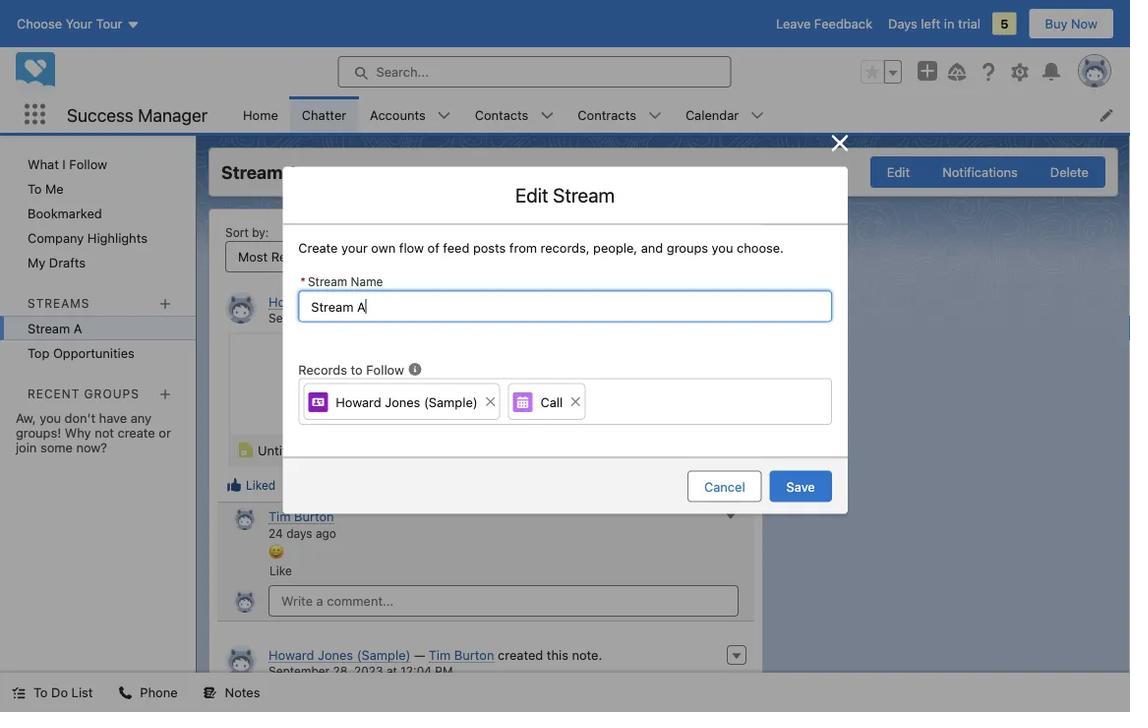 Task type: locate. For each thing, give the bounding box(es) containing it.
0 vertical spatial tim
[[429, 294, 451, 309]]

text default image left the phone
[[118, 686, 132, 700]]

1 vertical spatial at
[[387, 665, 397, 678]]

howard
[[269, 294, 314, 309], [336, 395, 381, 410], [269, 647, 314, 662]]

contacts list item
[[463, 96, 566, 133]]

september for 'howard jones (sample)' link associated with top tim burton link
[[269, 311, 330, 325]]

burton down write a comment... text field
[[454, 647, 494, 662]]

😀 like
[[269, 545, 292, 578]]

follow right to
[[366, 363, 404, 377]]

aw,
[[16, 410, 36, 425]]

burton for 'howard jones (sample)' link corresponding to tim burton link to the bottom
[[454, 647, 494, 662]]

a inside 'stream a top opportunities'
[[74, 321, 82, 336]]

1
[[627, 478, 632, 492]]

2 — from the top
[[414, 647, 425, 662]]

note. for tim burton link to the bottom
[[572, 647, 602, 662]]

text default image inside liked button
[[226, 477, 242, 493]]

1 vertical spatial follow
[[366, 363, 404, 377]]

0 vertical spatial this
[[547, 294, 569, 309]]

notes
[[225, 685, 260, 700]]

1 note. from the top
[[572, 294, 602, 309]]

1 vertical spatial pm
[[435, 665, 453, 678]]

jones inside tim burton, september 28, 2023 at 12:04 pm element
[[318, 294, 353, 309]]

0 horizontal spatial follow
[[69, 156, 107, 171]]

1 howard jones (sample) — tim burton created this note. september 28, 2023 at 12:04 pm from the top
[[269, 294, 602, 325]]

opportunities
[[53, 345, 135, 360]]

2023
[[354, 311, 383, 325], [354, 665, 383, 678]]

1 vertical spatial edit
[[515, 183, 549, 206]]

what
[[28, 156, 59, 171]]

what i follow link
[[0, 152, 196, 176]]

bookmarked link
[[0, 201, 196, 225]]

Write a comment... text field
[[269, 585, 739, 617]]

stream inside 'stream a top opportunities'
[[28, 321, 70, 336]]

tim burton link
[[429, 294, 494, 310], [269, 509, 334, 524], [429, 647, 494, 663]]

0 horizontal spatial a
[[74, 321, 82, 336]]

😀
[[269, 545, 281, 559]]

1 vertical spatial 28,
[[333, 665, 351, 678]]

text default image left do
[[12, 686, 26, 700]]

records
[[298, 363, 347, 377]]

— inside tim burton, september 28, 2023 at 12:04 pm element
[[414, 294, 425, 309]]

pm down of
[[435, 311, 453, 325]]

groups!
[[16, 425, 61, 440]]

any
[[131, 410, 152, 425]]

edit up "from"
[[515, 183, 549, 206]]

0 vertical spatial to
[[28, 181, 42, 196]]

1 vertical spatial note.
[[572, 647, 602, 662]]

1 vertical spatial group
[[871, 156, 1106, 188]]

tim burton image
[[233, 507, 257, 530], [233, 589, 257, 613], [225, 645, 257, 677]]

text default image inside to do list button
[[12, 686, 26, 700]]

untitled
[[258, 443, 305, 458]]

2 september 28, 2023 at 12:04 pm link from the top
[[269, 665, 453, 678]]

join
[[16, 440, 37, 455]]

None text field
[[298, 291, 832, 322]]

2 september from the top
[[269, 665, 330, 678]]

0 vertical spatial pm
[[435, 311, 453, 325]]

by:
[[252, 225, 269, 239]]

my drafts link
[[0, 250, 196, 275]]

1 vertical spatial this
[[547, 647, 569, 662]]

list containing home
[[231, 96, 1131, 133]]

text default image inside notes button
[[203, 686, 217, 700]]

0 horizontal spatial you
[[40, 410, 61, 425]]

0 vertical spatial jones
[[318, 294, 353, 309]]

to me link
[[0, 176, 196, 201]]

september 28, 2023 at 12:04 pm link
[[269, 311, 453, 325], [269, 665, 453, 678]]

text default image
[[408, 363, 422, 376], [226, 477, 242, 493], [12, 686, 26, 700], [118, 686, 132, 700], [203, 686, 217, 700]]

to left do
[[33, 685, 48, 700]]

1 vertical spatial to
[[33, 685, 48, 700]]

text default image inside phone button
[[118, 686, 132, 700]]

feed
[[443, 241, 470, 256]]

you
[[712, 241, 734, 256], [40, 410, 61, 425]]

at for 'howard jones (sample)' link associated with top tim burton link
[[387, 311, 397, 325]]

tim down of
[[429, 294, 451, 309]]

stream up top
[[28, 321, 70, 336]]

0 horizontal spatial edit
[[515, 183, 549, 206]]

don't
[[65, 410, 96, 425]]

pm down write a comment... text field
[[435, 665, 453, 678]]

tim for 'howard jones (sample)' link corresponding to tim burton link to the bottom
[[429, 647, 451, 662]]

follow right i
[[69, 156, 107, 171]]

to left me on the left of the page
[[28, 181, 42, 196]]

— for 'howard jones (sample)' link associated with top tim burton link
[[414, 294, 425, 309]]

burton for 'howard jones (sample)' link associated with top tim burton link
[[454, 294, 494, 309]]

2 12:04 from the top
[[401, 665, 432, 678]]

september 28, 2023 at 12:04 pm link inside tim burton, september 28, 2023 at 12:04 pm element
[[269, 311, 453, 325]]

home link
[[231, 96, 290, 133]]

contracts
[[578, 107, 637, 122]]

howard down to
[[336, 395, 381, 410]]

1 — from the top
[[414, 294, 425, 309]]

0 vertical spatial at
[[387, 311, 397, 325]]

1 vertical spatial (sample)
[[424, 395, 478, 410]]

howard for 'howard jones (sample)' link corresponding to tim burton link to the bottom
[[269, 647, 314, 662]]

you down recent
[[40, 410, 61, 425]]

list
[[231, 96, 1131, 133]]

1 horizontal spatial edit
[[887, 165, 910, 180]]

a up opportunities
[[74, 321, 82, 336]]

1 created from the top
[[498, 294, 543, 309]]

edit inside button
[[887, 165, 910, 180]]

1 horizontal spatial a
[[287, 162, 299, 183]]

edit stream
[[515, 183, 615, 206]]

at for 'howard jones (sample)' link corresponding to tim burton link to the bottom
[[387, 665, 397, 678]]

stream a top opportunities
[[28, 321, 135, 360]]

howard jones (sample) — tim burton created this note. september 28, 2023 at 12:04 pm down of
[[269, 294, 602, 325]]

1 vertical spatial howard jones (sample) — tim burton created this note. september 28, 2023 at 12:04 pm
[[269, 647, 602, 678]]

0 vertical spatial 2023
[[354, 311, 383, 325]]

2 views
[[705, 478, 747, 492]]

Search this feed... search field
[[401, 241, 656, 273]]

2 28, from the top
[[333, 665, 351, 678]]

1 september 28, 2023 at 12:04 pm link from the top
[[269, 311, 453, 325]]

this inside tim burton, september 28, 2023 at 12:04 pm element
[[547, 294, 569, 309]]

buy now
[[1046, 16, 1098, 31]]

howard jones (sample) — tim burton created this note. september 28, 2023 at 12:04 pm down write a comment... text field
[[269, 647, 602, 678]]

howard down *
[[269, 294, 314, 309]]

1 vertical spatial created
[[498, 647, 543, 662]]

0 vertical spatial a
[[287, 162, 299, 183]]

tim up 24
[[269, 509, 291, 523]]

created down the "search this feed..." search field
[[498, 294, 543, 309]]

1 vertical spatial september 28, 2023 at 12:04 pm link
[[269, 665, 453, 678]]

now?
[[76, 440, 107, 455]]

0 vertical spatial note.
[[572, 294, 602, 309]]

tim burton link up days
[[269, 509, 334, 524]]

and
[[641, 241, 663, 256]]

0 vertical spatial howard jones (sample) — tim burton created this note. september 28, 2023 at 12:04 pm
[[269, 294, 602, 325]]

stream a link
[[0, 316, 196, 341]]

you right groups
[[712, 241, 734, 256]]

28, for 'howard jones (sample)' link associated with top tim burton link
[[333, 311, 351, 325]]

text default image up howard jones (sample)
[[408, 363, 422, 376]]

1 vertical spatial tim burton link
[[269, 509, 334, 524]]

stream right *
[[308, 275, 348, 289]]

(sample) inside tim burton, september 28, 2023 at 12:04 pm element
[[357, 294, 411, 309]]

created inside tim burton, september 28, 2023 at 12:04 pm element
[[498, 294, 543, 309]]

0 vertical spatial september 28, 2023 at 12:04 pm link
[[269, 311, 453, 325]]

1 comment status
[[627, 476, 705, 494]]

1 vertical spatial tim
[[269, 509, 291, 523]]

(sample)
[[357, 294, 411, 309], [424, 395, 478, 410], [357, 647, 411, 662]]

edit left notifications button
[[887, 165, 910, 180]]

1 vertical spatial burton
[[294, 509, 334, 523]]

2 vertical spatial (sample)
[[357, 647, 411, 662]]

1 horizontal spatial follow
[[366, 363, 404, 377]]

1 this from the top
[[547, 294, 569, 309]]

0 vertical spatial follow
[[69, 156, 107, 171]]

1 vertical spatial september
[[269, 665, 330, 678]]

burton down posts
[[454, 294, 494, 309]]

text default image left liked
[[226, 477, 242, 493]]

1 vertical spatial —
[[414, 647, 425, 662]]

0 vertical spatial edit
[[887, 165, 910, 180]]

highlights
[[87, 230, 148, 245]]

0 vertical spatial howard
[[269, 294, 314, 309]]

note.
[[572, 294, 602, 309], [572, 647, 602, 662]]

1 at from the top
[[387, 311, 397, 325]]

howard up notes button
[[269, 647, 314, 662]]

2 this from the top
[[547, 647, 569, 662]]

tim burton link down write a comment... text field
[[429, 647, 494, 663]]

tim for 'howard jones (sample)' link associated with top tim burton link
[[429, 294, 451, 309]]

follow inside what i follow to me bookmarked company highlights my drafts
[[69, 156, 107, 171]]

text default image for phone
[[118, 686, 132, 700]]

create your own flow of feed posts from records, people, and groups you choose.
[[298, 241, 784, 256]]

1 september from the top
[[269, 311, 330, 325]]

days left in trial
[[889, 16, 981, 31]]

0 vertical spatial you
[[712, 241, 734, 256]]

1 12:04 from the top
[[401, 311, 432, 325]]

to
[[351, 363, 363, 377]]

at inside tim burton, september 28, 2023 at 12:04 pm element
[[387, 311, 397, 325]]

records to follow
[[298, 363, 404, 377]]

pm
[[435, 311, 453, 325], [435, 665, 453, 678]]

stream up records,
[[553, 183, 615, 206]]

group
[[861, 60, 902, 84], [871, 156, 1106, 188]]

tim down write a comment... text field
[[429, 647, 451, 662]]

liked
[[246, 478, 276, 492]]

0 vertical spatial howard jones (sample) link
[[269, 294, 411, 310]]

howard inside tim burton, september 28, 2023 at 12:04 pm element
[[269, 294, 314, 309]]

follow
[[69, 156, 107, 171], [366, 363, 404, 377]]

0 vertical spatial group
[[861, 60, 902, 84]]

howard jones (sample) — tim burton created this note. september 28, 2023 at 12:04 pm inside tim burton, september 28, 2023 at 12:04 pm element
[[269, 294, 602, 325]]

cancel button
[[688, 471, 762, 502]]

1 vertical spatial 12:04
[[401, 665, 432, 678]]

contracts link
[[566, 96, 648, 133]]

a
[[287, 162, 299, 183], [74, 321, 82, 336]]

burton
[[454, 294, 494, 309], [294, 509, 334, 523], [454, 647, 494, 662]]

2 at from the top
[[387, 665, 397, 678]]

1 horizontal spatial you
[[712, 241, 734, 256]]

this down the "search this feed..." search field
[[547, 294, 569, 309]]

a down chatter link
[[287, 162, 299, 183]]

now
[[1072, 16, 1098, 31]]

this for top tim burton link
[[547, 294, 569, 309]]

recent
[[28, 387, 80, 401]]

0 vertical spatial 28,
[[333, 311, 351, 325]]

0 vertical spatial —
[[414, 294, 425, 309]]

leave feedback link
[[776, 16, 873, 31]]

howard jones (sample) link
[[269, 294, 411, 310], [303, 383, 500, 420], [269, 647, 411, 663]]

leave
[[776, 16, 811, 31]]

0 vertical spatial burton
[[454, 294, 494, 309]]

days
[[286, 527, 312, 541]]

tim burton link down the feed
[[429, 294, 494, 310]]

notifications
[[943, 165, 1018, 180]]

chatter link
[[290, 96, 358, 133]]

28,
[[333, 311, 351, 325], [333, 665, 351, 678]]

burton up the ago in the left of the page
[[294, 509, 334, 523]]

0 vertical spatial september
[[269, 311, 330, 325]]

this down write a comment... text field
[[547, 647, 569, 662]]

2 2023 from the top
[[354, 665, 383, 678]]

2 vertical spatial burton
[[454, 647, 494, 662]]

0 vertical spatial (sample)
[[357, 294, 411, 309]]

1 vertical spatial 2023
[[354, 665, 383, 678]]

1 vertical spatial you
[[40, 410, 61, 425]]

edit button
[[871, 156, 927, 188]]

stream
[[221, 162, 283, 183], [553, 183, 615, 206], [308, 275, 348, 289], [28, 321, 70, 336]]

2 note. from the top
[[572, 647, 602, 662]]

1 vertical spatial howard jones (sample) link
[[303, 383, 500, 420]]

1 vertical spatial a
[[74, 321, 82, 336]]

calendar list item
[[674, 96, 777, 133]]

0 vertical spatial 12:04
[[401, 311, 432, 325]]

aw, you don't have any groups!
[[16, 410, 152, 440]]

choose.
[[737, 241, 784, 256]]

(sample) for 'howard jones (sample)' link associated with top tim burton link
[[357, 294, 411, 309]]

to
[[28, 181, 42, 196], [33, 685, 48, 700]]

2 vertical spatial howard
[[269, 647, 314, 662]]

in
[[944, 16, 955, 31]]

2 vertical spatial tim
[[429, 647, 451, 662]]

0 vertical spatial created
[[498, 294, 543, 309]]

2023 for 'howard jones (sample)' link corresponding to tim burton link to the bottom
[[354, 665, 383, 678]]

cancel
[[705, 479, 745, 494]]

2 vertical spatial howard jones (sample) link
[[269, 647, 411, 663]]

text default image left notes
[[203, 686, 217, 700]]

created down write a comment... text field
[[498, 647, 543, 662]]

drafts
[[49, 255, 86, 270]]

1 2023 from the top
[[354, 311, 383, 325]]

contacts
[[475, 107, 529, 122]]

1 pm from the top
[[435, 311, 453, 325]]

note. inside tim burton, september 28, 2023 at 12:04 pm element
[[572, 294, 602, 309]]

12:04
[[401, 311, 432, 325], [401, 665, 432, 678]]

text default image for to do list
[[12, 686, 26, 700]]

1 28, from the top
[[333, 311, 351, 325]]

24
[[269, 527, 283, 541]]

like button
[[269, 564, 293, 578]]

left
[[921, 16, 941, 31]]

edit for edit
[[887, 165, 910, 180]]



Task type: describe. For each thing, give the bounding box(es) containing it.
calendar link
[[674, 96, 751, 133]]

tim inside tim burton 24 days ago
[[269, 509, 291, 523]]

1 vertical spatial jones
[[385, 395, 421, 410]]

delete
[[1051, 165, 1089, 180]]

company
[[28, 230, 84, 245]]

september 28, 2023 at 12:04 pm link for 'howard jones (sample)' link corresponding to tim burton link to the bottom
[[269, 665, 453, 678]]

burton inside tim burton 24 days ago
[[294, 509, 334, 523]]

inverse image
[[828, 132, 852, 155]]

feedback
[[815, 16, 873, 31]]

(sample) inside 'howard jones (sample)' link
[[424, 395, 478, 410]]

search... button
[[338, 56, 732, 88]]

note
[[308, 443, 337, 458]]

a for stream a top opportunities
[[74, 321, 82, 336]]

list
[[71, 685, 93, 700]]

views
[[716, 478, 747, 492]]

groups
[[667, 241, 709, 256]]

2023 for 'howard jones (sample)' link associated with top tim burton link
[[354, 311, 383, 325]]

september 28, 2023 at 12:04 pm link for 'howard jones (sample)' link associated with top tim burton link
[[269, 311, 453, 325]]

stream down home link
[[221, 162, 283, 183]]

howard jones (sample) link for top tim burton link
[[269, 294, 411, 310]]

flow
[[399, 241, 424, 256]]

posts
[[473, 241, 506, 256]]

what i follow to me bookmarked company highlights my drafts
[[28, 156, 148, 270]]

contacts link
[[463, 96, 541, 133]]

0 vertical spatial tim burton image
[[233, 507, 257, 530]]

why not create or join some now?
[[16, 425, 171, 455]]

— for 'howard jones (sample)' link corresponding to tim burton link to the bottom
[[414, 647, 425, 662]]

save
[[787, 479, 815, 494]]

from
[[510, 241, 537, 256]]

success
[[67, 104, 134, 125]]

name
[[351, 275, 383, 289]]

note. for top tim burton link
[[572, 294, 602, 309]]

1 vertical spatial howard
[[336, 395, 381, 410]]

tim burton image
[[225, 292, 257, 324]]

2 vertical spatial tim burton link
[[429, 647, 494, 663]]

days
[[889, 16, 918, 31]]

* stream name
[[300, 275, 383, 289]]

buy now button
[[1029, 8, 1115, 39]]

recent groups link
[[28, 387, 140, 401]]

phone
[[140, 685, 178, 700]]

not
[[95, 425, 114, 440]]

comment
[[635, 478, 687, 492]]

2 howard jones (sample) — tim burton created this note. september 28, 2023 at 12:04 pm from the top
[[269, 647, 602, 678]]

accounts
[[370, 107, 426, 122]]

accounts list item
[[358, 96, 463, 133]]

leave feedback
[[776, 16, 873, 31]]

this for tim burton link to the bottom
[[547, 647, 569, 662]]

own
[[371, 241, 396, 256]]

to inside what i follow to me bookmarked company highlights my drafts
[[28, 181, 42, 196]]

a for stream a
[[287, 162, 299, 183]]

stream a
[[221, 162, 299, 183]]

to inside button
[[33, 685, 48, 700]]

2 created from the top
[[498, 647, 543, 662]]

28, for 'howard jones (sample)' link corresponding to tim burton link to the bottom
[[333, 665, 351, 678]]

sort by:
[[225, 225, 269, 239]]

my
[[28, 255, 46, 270]]

ago
[[316, 527, 336, 541]]

you inside aw, you don't have any groups!
[[40, 410, 61, 425]]

howard for 'howard jones (sample)' link associated with top tim burton link
[[269, 294, 314, 309]]

create
[[118, 425, 155, 440]]

tim burton 24 days ago
[[269, 509, 336, 541]]

text default image for notes
[[203, 686, 217, 700]]

manager
[[138, 104, 208, 125]]

delete button
[[1034, 156, 1106, 188]]

group containing edit
[[871, 156, 1106, 188]]

call link
[[508, 383, 586, 420]]

follow for to
[[366, 363, 404, 377]]

sort
[[225, 225, 249, 239]]

bookmarked
[[28, 206, 102, 220]]

or
[[159, 425, 171, 440]]

tim burton, september 28, 2023 at 12:04 pm element
[[217, 284, 755, 502]]

home
[[243, 107, 278, 122]]

some
[[40, 440, 73, 455]]

recent groups
[[28, 387, 140, 401]]

howard jones (sample)
[[336, 395, 478, 410]]

save button
[[770, 471, 832, 502]]

success manager
[[67, 104, 208, 125]]

notifications button
[[926, 156, 1035, 188]]

notes button
[[191, 673, 272, 712]]

contracts list item
[[566, 96, 674, 133]]

streams
[[28, 296, 90, 310]]

groups
[[84, 387, 140, 401]]

to do list
[[33, 685, 93, 700]]

2 vertical spatial tim burton image
[[225, 645, 257, 677]]

2 pm from the top
[[435, 665, 453, 678]]

untitled note
[[258, 443, 337, 458]]

streams link
[[28, 296, 90, 310]]

september for 'howard jones (sample)' link corresponding to tim burton link to the bottom
[[269, 665, 330, 678]]

1 vertical spatial tim burton image
[[233, 589, 257, 613]]

calendar
[[686, 107, 739, 122]]

me
[[45, 181, 64, 196]]

0 vertical spatial tim burton link
[[429, 294, 494, 310]]

search...
[[376, 64, 429, 79]]

howard jones (sample) link for tim burton link to the bottom
[[269, 647, 411, 663]]

chatter
[[302, 107, 347, 122]]

follow for i
[[69, 156, 107, 171]]

records,
[[541, 241, 590, 256]]

have
[[99, 410, 127, 425]]

phone button
[[107, 673, 190, 712]]

like
[[270, 564, 292, 578]]

accounts link
[[358, 96, 438, 133]]

liked button
[[225, 476, 277, 494]]

edit for edit stream
[[515, 183, 549, 206]]

company highlights link
[[0, 225, 196, 250]]

*
[[300, 275, 306, 289]]

5
[[1001, 16, 1009, 31]]

call
[[541, 395, 563, 410]]

2 vertical spatial jones
[[318, 647, 353, 662]]

(sample) for 'howard jones (sample)' link corresponding to tim burton link to the bottom
[[357, 647, 411, 662]]



Task type: vqa. For each thing, say whether or not it's contained in the screenshot.
Streams link at the left of page
yes



